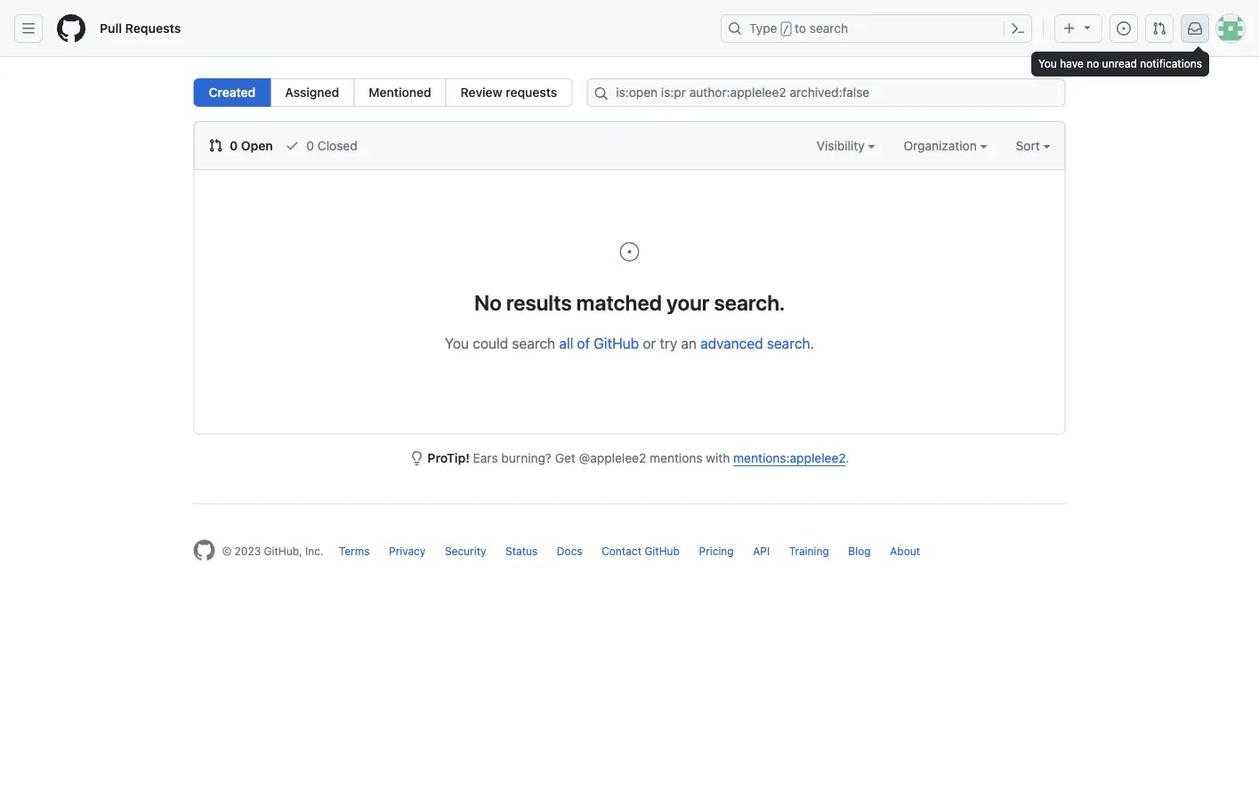 Task type: vqa. For each thing, say whether or not it's contained in the screenshot.
6,
no



Task type: describe. For each thing, give the bounding box(es) containing it.
your
[[667, 290, 710, 315]]

mentions:applelee2 link
[[734, 451, 846, 466]]

you
[[445, 335, 469, 352]]

open
[[241, 138, 273, 153]]

sort button
[[1016, 136, 1051, 155]]

with
[[706, 451, 730, 466]]

advanced
[[701, 335, 763, 352]]

light bulb image
[[410, 451, 424, 466]]

security
[[445, 545, 486, 558]]

security link
[[445, 545, 486, 558]]

notifications image
[[1188, 21, 1203, 36]]

pricing
[[699, 545, 734, 558]]

of
[[577, 335, 590, 352]]

all of github link
[[559, 335, 639, 352]]

© 2023 github, inc.
[[222, 545, 324, 558]]

pull
[[100, 21, 122, 36]]

organization
[[904, 138, 981, 153]]

search image
[[594, 86, 608, 101]]

training link
[[789, 545, 829, 558]]

privacy
[[389, 545, 426, 558]]

review requests link
[[446, 78, 573, 107]]

no results matched your search.
[[474, 290, 785, 315]]

pricing link
[[699, 545, 734, 558]]

2023
[[235, 545, 261, 558]]

0 closed
[[303, 138, 358, 153]]

pull requests
[[100, 21, 181, 36]]

all
[[559, 335, 574, 352]]

check image
[[285, 138, 300, 153]]

closed
[[318, 138, 358, 153]]

created link
[[194, 78, 271, 107]]

pull requests element
[[194, 78, 573, 107]]

mentioned link
[[354, 78, 447, 107]]

advanced search link
[[701, 335, 811, 352]]

search left all
[[512, 335, 556, 352]]

organization button
[[904, 136, 988, 155]]

docs link
[[557, 545, 583, 558]]

api link
[[753, 545, 770, 558]]

blog link
[[849, 545, 871, 558]]

search right to
[[810, 21, 848, 36]]

issue opened image
[[619, 241, 640, 263]]

training
[[789, 545, 829, 558]]

or
[[643, 335, 656, 352]]

0 for closed
[[307, 138, 314, 153]]

docs
[[557, 545, 583, 558]]

protip! ears burning? get @applelee2 mentions with mentions:applelee2 .
[[428, 451, 850, 466]]

contact github link
[[602, 545, 680, 558]]

type / to search
[[750, 21, 848, 36]]

0 open
[[227, 138, 273, 153]]



Task type: locate. For each thing, give the bounding box(es) containing it.
mentions
[[650, 451, 703, 466]]

command palette image
[[1011, 21, 1025, 36]]

footer containing © 2023 github, inc.
[[179, 503, 1080, 606]]

0 for open
[[230, 138, 238, 153]]

sort
[[1016, 138, 1040, 153]]

0 vertical spatial git pull request image
[[1153, 21, 1167, 36]]

an
[[681, 335, 697, 352]]

0
[[230, 138, 238, 153], [307, 138, 314, 153]]

about
[[890, 545, 921, 558]]

to
[[795, 21, 807, 36]]

1 horizontal spatial github
[[645, 545, 680, 558]]

homepage image
[[194, 540, 215, 561]]

@applelee2
[[579, 451, 647, 466]]

0 horizontal spatial github
[[594, 335, 639, 352]]

1 vertical spatial git pull request image
[[209, 138, 223, 153]]

review requests
[[461, 85, 557, 100]]

assigned link
[[270, 78, 355, 107]]

mentioned
[[369, 85, 431, 100]]

1 0 from the left
[[230, 138, 238, 153]]

matched
[[577, 290, 662, 315]]

git pull request image
[[1153, 21, 1167, 36], [209, 138, 223, 153]]

assigned
[[285, 85, 339, 100]]

github
[[594, 335, 639, 352], [645, 545, 680, 558]]

contact
[[602, 545, 642, 558]]

0 right check image
[[307, 138, 314, 153]]

status link
[[506, 545, 538, 558]]

search
[[810, 21, 848, 36], [512, 335, 556, 352], [767, 335, 811, 352]]

git pull request image left 0 open
[[209, 138, 223, 153]]

protip!
[[428, 451, 470, 466]]

github right of
[[594, 335, 639, 352]]

search.
[[714, 290, 785, 315]]

0 vertical spatial .
[[811, 335, 815, 352]]

1 horizontal spatial 0
[[307, 138, 314, 153]]

search down search.
[[767, 335, 811, 352]]

/
[[783, 23, 790, 36]]

requests
[[125, 21, 181, 36]]

blog
[[849, 545, 871, 558]]

1 horizontal spatial git pull request image
[[1153, 21, 1167, 36]]

visibility
[[817, 138, 868, 153]]

terms link
[[339, 545, 370, 558]]

0 open link
[[209, 136, 273, 155]]

homepage image
[[57, 14, 85, 43]]

©
[[222, 545, 232, 558]]

Issues search field
[[587, 78, 1066, 107]]

try
[[660, 335, 678, 352]]

results
[[506, 290, 572, 315]]

1 vertical spatial github
[[645, 545, 680, 558]]

.
[[811, 335, 815, 352], [846, 451, 850, 466]]

type
[[750, 21, 778, 36]]

0 left open
[[230, 138, 238, 153]]

api
[[753, 545, 770, 558]]

get
[[555, 451, 576, 466]]

status
[[506, 545, 538, 558]]

visibility button
[[817, 136, 875, 155]]

git pull request image right issue opened image
[[1153, 21, 1167, 36]]

created
[[209, 85, 256, 100]]

contact github
[[602, 545, 680, 558]]

git pull request image inside 0 open link
[[209, 138, 223, 153]]

ears
[[473, 451, 498, 466]]

github inside footer
[[645, 545, 680, 558]]

0 horizontal spatial 0
[[230, 138, 238, 153]]

triangle down image
[[1081, 20, 1095, 34]]

0 closed link
[[285, 136, 358, 155]]

1 horizontal spatial .
[[846, 451, 850, 466]]

github,
[[264, 545, 302, 558]]

burning?
[[502, 451, 552, 466]]

no
[[474, 290, 502, 315]]

could
[[473, 335, 508, 352]]

plus image
[[1063, 21, 1077, 36]]

tooltip
[[1032, 52, 1210, 77]]

privacy link
[[389, 545, 426, 558]]

requests
[[506, 85, 557, 100]]

you could search all of github or try an advanced search .
[[445, 335, 815, 352]]

Search all issues text field
[[587, 78, 1066, 107]]

terms
[[339, 545, 370, 558]]

mentions:applelee2
[[734, 451, 846, 466]]

github right "contact" on the bottom of the page
[[645, 545, 680, 558]]

0 horizontal spatial git pull request image
[[209, 138, 223, 153]]

0 vertical spatial github
[[594, 335, 639, 352]]

footer
[[179, 503, 1080, 606]]

2 0 from the left
[[307, 138, 314, 153]]

0 inside "link"
[[307, 138, 314, 153]]

inc.
[[305, 545, 324, 558]]

1 vertical spatial .
[[846, 451, 850, 466]]

0 horizontal spatial .
[[811, 335, 815, 352]]

issue opened image
[[1117, 21, 1131, 36]]

review
[[461, 85, 503, 100]]

about link
[[890, 545, 921, 558]]



